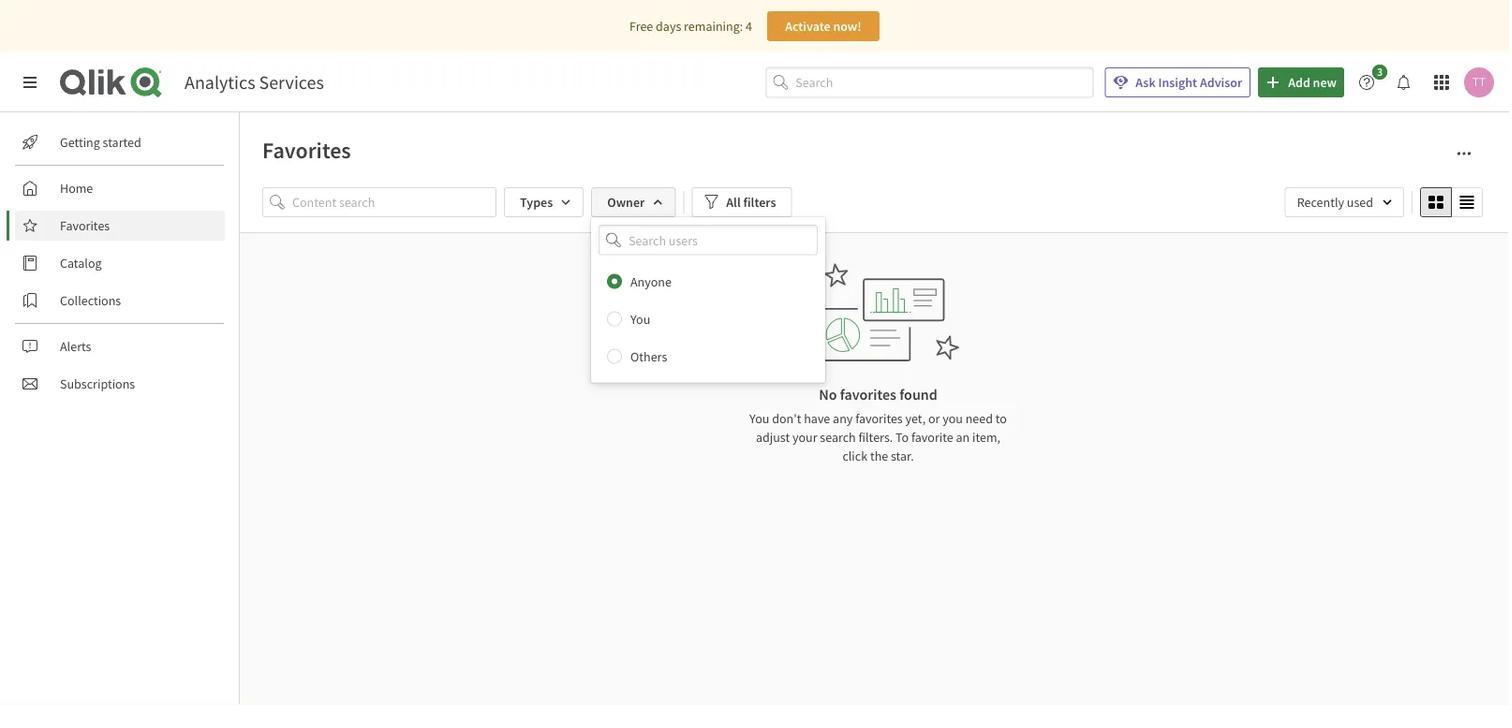 Task type: locate. For each thing, give the bounding box(es) containing it.
you up others
[[631, 311, 651, 328]]

used
[[1347, 194, 1374, 211]]

no
[[819, 385, 837, 404]]

favorites down services
[[262, 136, 351, 164]]

to
[[896, 429, 909, 446]]

now!
[[833, 18, 862, 35]]

types button
[[504, 187, 584, 217]]

0 vertical spatial favorites
[[840, 385, 897, 404]]

favorites link
[[15, 211, 225, 241]]

catalog
[[60, 255, 102, 272]]

Content search text field
[[292, 187, 497, 217]]

no favorites found you don't have any favorites yet, or you need to adjust your search filters. to favorite an item, click the star.
[[750, 385, 1007, 465]]

0 horizontal spatial favorites
[[60, 217, 110, 234]]

getting started link
[[15, 127, 225, 157]]

ask insight advisor button
[[1105, 67, 1251, 97]]

Recently used field
[[1285, 187, 1405, 217]]

your
[[793, 429, 818, 446]]

yet,
[[906, 410, 926, 427]]

searchbar element
[[766, 67, 1094, 98]]

remaining:
[[684, 18, 743, 35]]

services
[[259, 71, 324, 94]]

favorites
[[840, 385, 897, 404], [856, 410, 903, 427]]

more actions image
[[1457, 146, 1472, 161]]

or
[[929, 410, 940, 427]]

you
[[631, 311, 651, 328], [750, 410, 770, 427]]

adjust
[[756, 429, 790, 446]]

0 vertical spatial favorites
[[262, 136, 351, 164]]

add
[[1289, 74, 1311, 91]]

terry turtle image
[[1465, 67, 1495, 97]]

1 horizontal spatial favorites
[[262, 136, 351, 164]]

0 vertical spatial you
[[631, 311, 651, 328]]

an
[[956, 429, 970, 446]]

you up adjust
[[750, 410, 770, 427]]

favorite
[[912, 429, 954, 446]]

search
[[820, 429, 856, 446]]

recently
[[1297, 194, 1345, 211]]

1 vertical spatial favorites
[[60, 217, 110, 234]]

owner button
[[591, 187, 676, 217]]

1 horizontal spatial you
[[750, 410, 770, 427]]

need
[[966, 410, 993, 427]]

item,
[[973, 429, 1001, 446]]

owner
[[607, 194, 645, 211]]

the
[[870, 448, 888, 465]]

3
[[1377, 65, 1383, 79]]

catalog link
[[15, 248, 225, 278]]

you
[[943, 410, 963, 427]]

1 vertical spatial you
[[750, 410, 770, 427]]

favorites
[[262, 136, 351, 164], [60, 217, 110, 234]]

favorites up catalog
[[60, 217, 110, 234]]

others
[[631, 348, 667, 365]]

0 horizontal spatial you
[[631, 311, 651, 328]]

filters region
[[262, 184, 1487, 383]]

alerts link
[[15, 332, 225, 362]]

favorites up any
[[840, 385, 897, 404]]

None field
[[591, 225, 825, 255]]

1 vertical spatial favorites
[[856, 410, 903, 427]]

subscriptions link
[[15, 369, 225, 399]]

activate now! link
[[767, 11, 880, 41]]

filters.
[[859, 429, 893, 446]]

4
[[746, 18, 752, 35]]

favorites up filters.
[[856, 410, 903, 427]]



Task type: describe. For each thing, give the bounding box(es) containing it.
free
[[630, 18, 653, 35]]

home link
[[15, 173, 225, 203]]

filters
[[743, 194, 776, 211]]

free days remaining: 4
[[630, 18, 752, 35]]

add new button
[[1259, 67, 1345, 97]]

favorites inside 'link'
[[60, 217, 110, 234]]

analytics services element
[[185, 71, 324, 94]]

types
[[520, 194, 553, 211]]

anyone
[[631, 273, 672, 290]]

any
[[833, 410, 853, 427]]

activate
[[785, 18, 831, 35]]

have
[[804, 410, 830, 427]]

analytics
[[185, 71, 255, 94]]

Search text field
[[796, 67, 1094, 98]]

started
[[103, 134, 141, 151]]

collections link
[[15, 286, 225, 316]]

getting
[[60, 134, 100, 151]]

subscriptions
[[60, 376, 135, 393]]

3 button
[[1352, 65, 1393, 97]]

recently used
[[1297, 194, 1374, 211]]

home
[[60, 180, 93, 197]]

analytics services
[[185, 71, 324, 94]]

days
[[656, 18, 681, 35]]

navigation pane element
[[0, 120, 239, 407]]

ask insight advisor
[[1136, 74, 1243, 91]]

alerts
[[60, 338, 91, 355]]

you inside owner option group
[[631, 311, 651, 328]]

all filters button
[[692, 187, 792, 217]]

insight
[[1159, 74, 1198, 91]]

ask
[[1136, 74, 1156, 91]]

don't
[[772, 410, 802, 427]]

collections
[[60, 292, 121, 309]]

found
[[900, 385, 938, 404]]

all filters
[[726, 194, 776, 211]]

switch view group
[[1420, 187, 1483, 217]]

close sidebar menu image
[[22, 75, 37, 90]]

new
[[1313, 74, 1337, 91]]

advisor
[[1200, 74, 1243, 91]]

to
[[996, 410, 1007, 427]]

activate now!
[[785, 18, 862, 35]]

add new
[[1289, 74, 1337, 91]]

getting started
[[60, 134, 141, 151]]

you inside no favorites found you don't have any favorites yet, or you need to adjust your search filters. to favorite an item, click the star.
[[750, 410, 770, 427]]

Search users text field
[[625, 225, 796, 255]]

all
[[726, 194, 741, 211]]

star.
[[891, 448, 914, 465]]

click
[[843, 448, 868, 465]]

owner option group
[[591, 263, 825, 375]]



Task type: vqa. For each thing, say whether or not it's contained in the screenshot.
a
no



